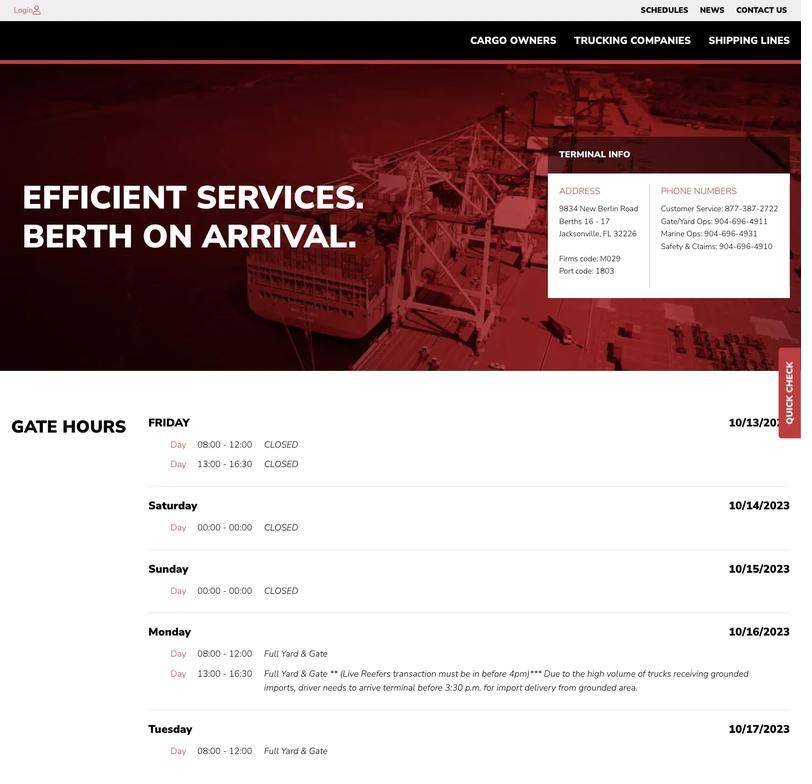 Task type: locate. For each thing, give the bounding box(es) containing it.
1 vertical spatial 00:00 - 00:00
[[197, 585, 252, 597]]

import
[[497, 682, 522, 695]]

1 vertical spatial yard
[[281, 668, 298, 680]]

due
[[544, 668, 560, 680]]

closed for sunday
[[264, 585, 298, 597]]

schedules link
[[641, 3, 689, 18]]

login link
[[14, 5, 33, 16]]

4931
[[739, 229, 758, 239]]

904-
[[715, 216, 732, 227], [704, 229, 722, 239], [719, 241, 737, 252]]

cargo
[[470, 34, 507, 47]]

1 vertical spatial 13:00 - 16:30
[[197, 668, 252, 680]]

full yard & gate for monday
[[264, 648, 328, 661]]

0 vertical spatial 08:00
[[197, 439, 221, 451]]

friday
[[148, 415, 190, 431]]

10/13/2023
[[729, 415, 790, 431]]

08:00
[[197, 439, 221, 451], [197, 648, 221, 661], [197, 746, 221, 758]]

1 12:00 from the top
[[229, 439, 252, 451]]

contact us link
[[736, 3, 787, 18]]

needs
[[323, 682, 347, 695]]

monday
[[148, 625, 191, 640]]

0 vertical spatial to
[[562, 668, 570, 680]]

on
[[142, 215, 193, 259]]

00:00
[[197, 522, 221, 534], [229, 522, 252, 534], [197, 585, 221, 597], [229, 585, 252, 597]]

saturday
[[148, 499, 197, 514]]

00:00 - 00:00
[[197, 522, 252, 534], [197, 585, 252, 597]]

grounded down high
[[579, 682, 617, 695]]

0 vertical spatial 12:00
[[229, 439, 252, 451]]

0 horizontal spatial before
[[418, 682, 443, 695]]

1 13:00 - 16:30 from the top
[[197, 459, 252, 471]]

0 vertical spatial 13:00
[[197, 459, 221, 471]]

day
[[171, 439, 186, 451], [171, 459, 186, 471], [171, 522, 186, 534], [171, 585, 186, 597], [171, 648, 186, 661], [171, 668, 186, 680], [171, 746, 186, 758]]

delivery
[[525, 682, 556, 695]]

1 yard from the top
[[281, 648, 298, 661]]

1 vertical spatial 08:00
[[197, 648, 221, 661]]

1 vertical spatial 904-
[[704, 229, 722, 239]]

4 closed from the top
[[264, 585, 298, 597]]

gate inside 'full yard & gate ** (live reefers transaction must be in before 4pm)*** due to the high volume of trucks receiving grounded imports, driver needs to arrive terminal before 3:30 p.m. for import delivery from grounded area.'
[[309, 668, 328, 680]]

full inside 'full yard & gate ** (live reefers transaction must be in before 4pm)*** due to the high volume of trucks receiving grounded imports, driver needs to arrive terminal before 3:30 p.m. for import delivery from grounded area.'
[[264, 668, 279, 680]]

7 day from the top
[[171, 746, 186, 758]]

1 full from the top
[[264, 648, 279, 661]]

check
[[784, 362, 796, 393]]

closed
[[264, 439, 298, 451], [264, 459, 298, 471], [264, 522, 298, 534], [264, 585, 298, 597]]

gate hours
[[11, 415, 126, 439]]

firms
[[559, 254, 578, 264]]

1 08:00 from the top
[[197, 439, 221, 451]]

1 vertical spatial 16:30
[[229, 668, 252, 680]]

2 00:00 - 00:00 from the top
[[197, 585, 252, 597]]

13:00 - 16:30 for friday
[[197, 459, 252, 471]]

2 08:00 - 12:00 from the top
[[197, 648, 252, 661]]

3 closed from the top
[[264, 522, 298, 534]]

10/17/2023
[[729, 722, 790, 737]]

13:00 for friday
[[197, 459, 221, 471]]

904- down 877-
[[715, 216, 732, 227]]

1 08:00 - 12:00 from the top
[[197, 439, 252, 451]]

9834
[[559, 204, 578, 214]]

1 day from the top
[[171, 439, 186, 451]]

1 vertical spatial full
[[264, 668, 279, 680]]

0 vertical spatial code:
[[580, 254, 598, 264]]

1 vertical spatial 696-
[[722, 229, 739, 239]]

companies
[[630, 34, 691, 47]]

code: right port
[[576, 266, 594, 277]]

transaction
[[393, 668, 436, 680]]

1 vertical spatial 12:00
[[229, 648, 252, 661]]

32226
[[614, 229, 637, 239]]

1 vertical spatial full yard & gate
[[264, 746, 328, 758]]

menu bar containing schedules
[[635, 3, 793, 18]]

code:
[[580, 254, 598, 264], [576, 266, 594, 277]]

13:00 - 16:30 for monday
[[197, 668, 252, 680]]

2 full from the top
[[264, 668, 279, 680]]

1 horizontal spatial to
[[562, 668, 570, 680]]

menu bar down schedules link
[[461, 29, 799, 52]]

3 day from the top
[[171, 522, 186, 534]]

1 horizontal spatial before
[[482, 668, 507, 680]]

fl
[[603, 229, 612, 239]]

-
[[595, 216, 599, 227], [223, 439, 227, 451], [223, 459, 227, 471], [223, 522, 227, 534], [223, 585, 227, 597], [223, 648, 227, 661], [223, 668, 227, 680], [223, 746, 227, 758]]

phone numbers
[[661, 185, 737, 197]]

- inside 9834 new berlin road berths 16 - 17 jacksonville, fl 32226
[[595, 216, 599, 227]]

1 vertical spatial grounded
[[579, 682, 617, 695]]

12:00 for monday
[[229, 648, 252, 661]]

0 vertical spatial 08:00 - 12:00
[[197, 439, 252, 451]]

4 day from the top
[[171, 585, 186, 597]]

1 vertical spatial 13:00
[[197, 668, 221, 680]]

12:00
[[229, 439, 252, 451], [229, 648, 252, 661], [229, 746, 252, 758]]

to left the
[[562, 668, 570, 680]]

firms code:  m029 port code:  1803
[[559, 254, 621, 277]]

shipping lines link
[[700, 29, 799, 52]]

904- up claims:
[[704, 229, 722, 239]]

before down transaction
[[418, 682, 443, 695]]

08:00 - 12:00
[[197, 439, 252, 451], [197, 648, 252, 661], [197, 746, 252, 758]]

1 00:00 - 00:00 from the top
[[197, 522, 252, 534]]

2 vertical spatial 08:00 - 12:00
[[197, 746, 252, 758]]

1 vertical spatial before
[[418, 682, 443, 695]]

0 horizontal spatial to
[[349, 682, 357, 695]]

1 vertical spatial menu bar
[[461, 29, 799, 52]]

2 vertical spatial full
[[264, 746, 279, 758]]

quick check
[[784, 362, 796, 425]]

quick check link
[[779, 348, 801, 439]]

address
[[559, 185, 601, 197]]

0 vertical spatial 00:00 - 00:00
[[197, 522, 252, 534]]

10/15/2023
[[729, 562, 790, 577]]

2 13:00 from the top
[[197, 668, 221, 680]]

3 08:00 from the top
[[197, 746, 221, 758]]

696-
[[732, 216, 749, 227], [722, 229, 739, 239], [737, 241, 754, 252]]

menu bar containing cargo owners
[[461, 29, 799, 52]]

ops: down 'service:'
[[697, 216, 713, 227]]

2 16:30 from the top
[[229, 668, 252, 680]]

3 08:00 - 12:00 from the top
[[197, 746, 252, 758]]

customer
[[661, 204, 694, 214]]

10/16/2023
[[729, 625, 790, 640]]

menu bar up shipping
[[635, 3, 793, 18]]

1 vertical spatial code:
[[576, 266, 594, 277]]

0 vertical spatial full
[[264, 648, 279, 661]]

code: up 1803
[[580, 254, 598, 264]]

shipping
[[709, 34, 758, 47]]

2 yard from the top
[[281, 668, 298, 680]]

0 vertical spatial yard
[[281, 648, 298, 661]]

1 full yard & gate from the top
[[264, 648, 328, 661]]

yard for monday
[[281, 648, 298, 661]]

full
[[264, 648, 279, 661], [264, 668, 279, 680], [264, 746, 279, 758]]

to
[[562, 668, 570, 680], [349, 682, 357, 695]]

1 13:00 from the top
[[197, 459, 221, 471]]

from
[[558, 682, 577, 695]]

berths
[[559, 216, 582, 227]]

lines
[[761, 34, 790, 47]]

receiving
[[674, 668, 709, 680]]

08:00 - 12:00 for monday
[[197, 648, 252, 661]]

12:00 for friday
[[229, 439, 252, 451]]

0 vertical spatial menu bar
[[635, 3, 793, 18]]

new
[[580, 204, 596, 214]]

10/14/2023
[[729, 499, 790, 514]]

2 vertical spatial 08:00
[[197, 746, 221, 758]]

2 13:00 - 16:30 from the top
[[197, 668, 252, 680]]

2 12:00 from the top
[[229, 648, 252, 661]]

(live
[[340, 668, 359, 680]]

must
[[439, 668, 458, 680]]

tuesday
[[148, 722, 192, 737]]

0 vertical spatial 13:00 - 16:30
[[197, 459, 252, 471]]

gate
[[11, 415, 58, 439], [309, 648, 328, 661], [309, 668, 328, 680], [309, 746, 328, 758]]

12:00 for tuesday
[[229, 746, 252, 758]]

to down (live at left bottom
[[349, 682, 357, 695]]

08:00 - 12:00 for tuesday
[[197, 746, 252, 758]]

2 vertical spatial yard
[[281, 746, 298, 758]]

1 closed from the top
[[264, 439, 298, 451]]

us
[[776, 5, 787, 16]]

high
[[587, 668, 604, 680]]

2 full yard & gate from the top
[[264, 746, 328, 758]]

marine
[[661, 229, 685, 239]]

quick
[[784, 396, 796, 425]]

before
[[482, 668, 507, 680], [418, 682, 443, 695]]

3 12:00 from the top
[[229, 746, 252, 758]]

shipping lines
[[709, 34, 790, 47]]

trucking
[[574, 34, 628, 47]]

closed for saturday
[[264, 522, 298, 534]]

2 day from the top
[[171, 459, 186, 471]]

& inside 'full yard & gate ** (live reefers transaction must be in before 4pm)*** due to the high volume of trucks receiving grounded imports, driver needs to arrive terminal before 3:30 p.m. for import delivery from grounded area.'
[[301, 668, 307, 680]]

1 vertical spatial 08:00 - 12:00
[[197, 648, 252, 661]]

0 vertical spatial full yard & gate
[[264, 648, 328, 661]]

904- right claims:
[[719, 241, 737, 252]]

3 yard from the top
[[281, 746, 298, 758]]

0 vertical spatial 904-
[[715, 216, 732, 227]]

0 vertical spatial 16:30
[[229, 459, 252, 471]]

3:30
[[445, 682, 463, 695]]

before up for
[[482, 668, 507, 680]]

ops:
[[697, 216, 713, 227], [687, 229, 702, 239]]

1 16:30 from the top
[[229, 459, 252, 471]]

13:00 for monday
[[197, 668, 221, 680]]

0 vertical spatial grounded
[[711, 668, 749, 680]]

grounded right receiving
[[711, 668, 749, 680]]

**
[[330, 668, 338, 680]]

5 day from the top
[[171, 648, 186, 661]]

2 08:00 from the top
[[197, 648, 221, 661]]

in
[[473, 668, 480, 680]]

& inside customer service: 877-387-2722 gate/yard ops: 904-696-4911 marine ops: 904-696-4931 safety & claims: 904-696-4910
[[685, 241, 690, 252]]

2 vertical spatial 12:00
[[229, 746, 252, 758]]

berlin
[[598, 204, 618, 214]]

ops: up claims:
[[687, 229, 702, 239]]

3 full from the top
[[264, 746, 279, 758]]

menu bar
[[635, 3, 793, 18], [461, 29, 799, 52]]



Task type: describe. For each thing, give the bounding box(es) containing it.
2 closed from the top
[[264, 459, 298, 471]]

0 vertical spatial ops:
[[697, 216, 713, 227]]

user image
[[33, 6, 41, 14]]

service:
[[696, 204, 723, 214]]

day for monday
[[171, 648, 186, 661]]

info
[[609, 149, 630, 161]]

owners
[[510, 34, 557, 47]]

00:00 - 00:00 for sunday
[[197, 585, 252, 597]]

of
[[638, 668, 646, 680]]

2 vertical spatial 904-
[[719, 241, 737, 252]]

full for monday
[[264, 648, 279, 661]]

08:00 for tuesday
[[197, 746, 221, 758]]

numbers
[[694, 185, 737, 197]]

closed for friday
[[264, 439, 298, 451]]

terminal info
[[559, 149, 630, 161]]

0 vertical spatial before
[[482, 668, 507, 680]]

trucking companies
[[574, 34, 691, 47]]

day for tuesday
[[171, 746, 186, 758]]

terminal
[[559, 149, 606, 161]]

p.m.
[[465, 682, 482, 695]]

schedules
[[641, 5, 689, 16]]

17
[[601, 216, 610, 227]]

4pm)***
[[509, 668, 542, 680]]

contact
[[736, 5, 774, 16]]

driver
[[298, 682, 321, 695]]

08:00 - 12:00 for friday
[[197, 439, 252, 451]]

16:30 for friday
[[229, 459, 252, 471]]

trucking companies link
[[566, 29, 700, 52]]

sunday
[[148, 562, 188, 577]]

1803
[[596, 266, 614, 277]]

contact us
[[736, 5, 787, 16]]

6 day from the top
[[171, 668, 186, 680]]

terminal
[[383, 682, 415, 695]]

cargo owners
[[470, 34, 557, 47]]

jacksonville,
[[559, 229, 601, 239]]

0 horizontal spatial grounded
[[579, 682, 617, 695]]

1 vertical spatial ops:
[[687, 229, 702, 239]]

login
[[14, 5, 33, 16]]

16:30 for monday
[[229, 668, 252, 680]]

efficient services. berth on arrival.
[[22, 176, 364, 259]]

yard inside 'full yard & gate ** (live reefers transaction must be in before 4pm)*** due to the high volume of trucks receiving grounded imports, driver needs to arrive terminal before 3:30 p.m. for import delivery from grounded area.'
[[281, 668, 298, 680]]

1 horizontal spatial grounded
[[711, 668, 749, 680]]

services.
[[196, 176, 364, 220]]

trucks
[[648, 668, 671, 680]]

the
[[572, 668, 585, 680]]

9834 new berlin road berths 16 - 17 jacksonville, fl 32226
[[559, 204, 638, 239]]

0 vertical spatial 696-
[[732, 216, 749, 227]]

full yard & gate ** (live reefers transaction must be in before 4pm)*** due to the high volume of trucks receiving grounded imports, driver needs to arrive terminal before 3:30 p.m. for import delivery from grounded area.
[[264, 668, 749, 695]]

full for tuesday
[[264, 746, 279, 758]]

for
[[484, 682, 494, 695]]

news link
[[700, 3, 725, 18]]

imports,
[[264, 682, 296, 695]]

port
[[559, 266, 574, 277]]

387-
[[742, 204, 760, 214]]

be
[[461, 668, 470, 680]]

claims:
[[692, 241, 717, 252]]

day for friday
[[171, 439, 186, 451]]

08:00 for friday
[[197, 439, 221, 451]]

00:00 - 00:00 for saturday
[[197, 522, 252, 534]]

4911
[[749, 216, 768, 227]]

yard for tuesday
[[281, 746, 298, 758]]

hours
[[62, 415, 126, 439]]

area.
[[619, 682, 638, 695]]

full yard & gate for tuesday
[[264, 746, 328, 758]]

arrival.
[[202, 215, 357, 259]]

reefers
[[361, 668, 391, 680]]

1 vertical spatial to
[[349, 682, 357, 695]]

day for saturday
[[171, 522, 186, 534]]

4910
[[754, 241, 773, 252]]

phone
[[661, 185, 692, 197]]

customer service: 877-387-2722 gate/yard ops: 904-696-4911 marine ops: 904-696-4931 safety & claims: 904-696-4910
[[661, 204, 778, 252]]

2 vertical spatial 696-
[[737, 241, 754, 252]]

cargo owners link
[[461, 29, 566, 52]]

news
[[700, 5, 725, 16]]

08:00 for monday
[[197, 648, 221, 661]]

efficient
[[22, 176, 187, 220]]

gate/yard
[[661, 216, 695, 227]]

day for sunday
[[171, 585, 186, 597]]

m029
[[600, 254, 621, 264]]

arrive
[[359, 682, 381, 695]]

877-
[[725, 204, 742, 214]]

16
[[584, 216, 593, 227]]



Task type: vqa. For each thing, say whether or not it's contained in the screenshot.
2nd Inbound from the bottom of the Track a Container Booking Inquiry Trouble Transactions Turn Times Gate Activity Booking Summary Outbound Yard Summary Inbound Delivery Summary Inbound Yard Summary Inbound Block Delivery Empty Yard Summary
no



